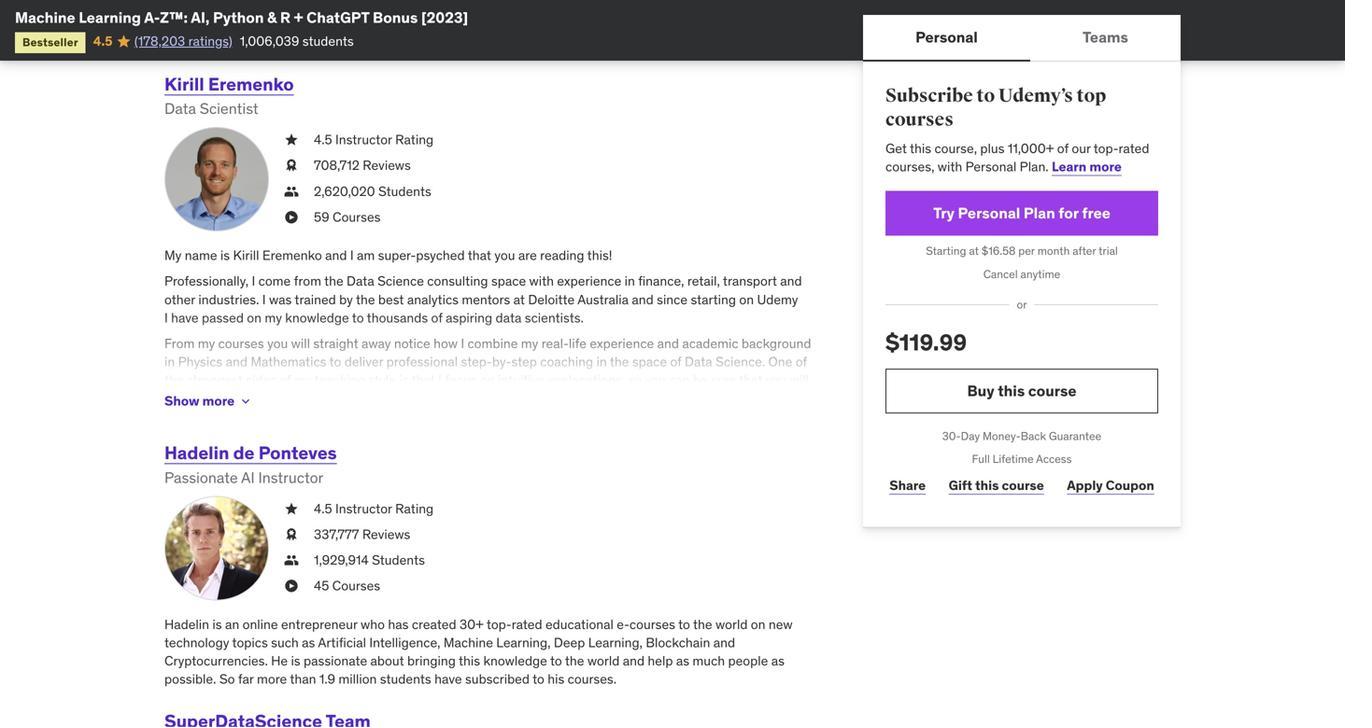 Task type: locate. For each thing, give the bounding box(es) containing it.
students down 337,777 reviews
[[372, 552, 425, 569]]

0 vertical spatial knowledge
[[285, 310, 349, 327]]

space up so at the left
[[632, 354, 667, 371]]

on down industries.
[[247, 310, 262, 327]]

1 horizontal spatial as
[[676, 653, 690, 670]]

0 vertical spatial students
[[303, 33, 354, 49]]

1 horizontal spatial rated
[[1119, 140, 1150, 157]]

kirill inside kirill eremenko data scientist
[[164, 73, 204, 95]]

1 vertical spatial 4.5 instructor rating
[[314, 501, 434, 518]]

0 vertical spatial personal
[[916, 27, 978, 47]]

intelligence,
[[369, 635, 441, 652]]

in left finance,
[[625, 273, 635, 290]]

xsmall image down kirill eremenko data scientist
[[284, 131, 299, 149]]

strongest
[[187, 372, 243, 389]]

the up so at the left
[[610, 354, 629, 371]]

and left help
[[623, 653, 645, 670]]

of up can
[[670, 354, 682, 371]]

xsmall image
[[238, 394, 253, 409], [284, 552, 299, 570]]

my down was on the top of page
[[265, 310, 282, 327]]

physics
[[178, 354, 223, 371]]

1 vertical spatial top-
[[487, 617, 512, 633]]

1 vertical spatial rated
[[512, 617, 543, 633]]

0 vertical spatial rated
[[1119, 140, 1150, 157]]

or
[[1017, 298, 1027, 312]]

1 vertical spatial xsmall image
[[284, 552, 299, 570]]

bonus
[[373, 8, 418, 27]]

courses
[[886, 109, 954, 131], [218, 335, 264, 352], [630, 617, 676, 633]]

1 4.5 instructor rating from the top
[[314, 131, 434, 148]]

apply coupon button
[[1063, 468, 1159, 505]]

4.5 instructor rating for hadelin de ponteves
[[314, 501, 434, 518]]

59 courses
[[314, 209, 381, 226]]

learning
[[79, 8, 141, 27]]

knowledge inside my name is kirill eremenko and i am super-psyched that you are reading this! professionally, i come from the data science consulting space with experience in finance, retail, transport and other industries. i was trained by the best analytics mentors at deloitte australia and since starting on udemy i have passed on my knowledge to thousands of aspiring data scientists. from my courses you will straight away notice how i combine my real-life experience and academic background in physics and mathematics to deliver professional step-by-step coaching in the space of data science. one of the strongest sides of my teaching style is that i focus on intuitive explanations, so you can be sure that you will truly understand even the most complex topics.
[[285, 310, 349, 327]]

at up data
[[514, 291, 525, 308]]

i left come
[[252, 273, 255, 290]]

knowledge down trained
[[285, 310, 349, 327]]

instructor inside hadelin de ponteves passionate ai instructor
[[258, 469, 324, 488]]

on down step-
[[480, 372, 495, 389]]

the right by
[[356, 291, 375, 308]]

2 vertical spatial personal
[[958, 204, 1021, 223]]

to
[[977, 85, 995, 107], [352, 310, 364, 327], [329, 354, 341, 371], [679, 617, 690, 633], [550, 653, 562, 670], [533, 672, 545, 688]]

xsmall image left 708,712
[[284, 157, 299, 175]]

1 vertical spatial 4.5
[[314, 131, 332, 148]]

0 vertical spatial kirill
[[164, 73, 204, 95]]

rating for kirill eremenko
[[395, 131, 434, 148]]

2 hadelin from the top
[[164, 617, 209, 633]]

kirill
[[164, 73, 204, 95], [233, 247, 259, 264]]

that down professional
[[412, 372, 435, 389]]

is right name
[[220, 247, 230, 264]]

instructor up 337,777 reviews
[[335, 501, 392, 518]]

industries.
[[198, 291, 259, 308]]

1 horizontal spatial learning,
[[588, 635, 643, 652]]

is right he
[[291, 653, 301, 670]]

anytime
[[1021, 267, 1061, 282]]

personal up $16.58
[[958, 204, 1021, 223]]

xsmall image
[[284, 131, 299, 149], [284, 157, 299, 175], [284, 183, 299, 201], [284, 208, 299, 227], [284, 500, 299, 519], [284, 526, 299, 544], [284, 578, 299, 596]]

1 horizontal spatial space
[[632, 354, 667, 371]]

0 vertical spatial reviews
[[363, 157, 411, 174]]

experience up australia
[[557, 273, 622, 290]]

more inside button
[[202, 393, 235, 410]]

0 vertical spatial xsmall image
[[238, 394, 253, 409]]

personal up "subscribe"
[[916, 27, 978, 47]]

you
[[495, 247, 515, 264], [267, 335, 288, 352], [645, 372, 666, 389], [766, 372, 787, 389]]

1 vertical spatial machine
[[444, 635, 493, 652]]

space
[[491, 273, 526, 290], [632, 354, 667, 371]]

courses down passed
[[218, 335, 264, 352]]

0 vertical spatial data
[[164, 99, 196, 118]]

1 vertical spatial data
[[347, 273, 374, 290]]

at inside my name is kirill eremenko and i am super-psyched that you are reading this! professionally, i come from the data science consulting space with experience in finance, retail, transport and other industries. i was trained by the best analytics mentors at deloitte australia and since starting on udemy i have passed on my knowledge to thousands of aspiring data scientists. from my courses you will straight away notice how i combine my real-life experience and academic background in physics and mathematics to deliver professional step-by-step coaching in the space of data science. one of the strongest sides of my teaching style is that i focus on intuitive explanations, so you can be sure that you will truly understand even the most complex topics.
[[514, 291, 525, 308]]

5 xsmall image from the top
[[284, 500, 299, 519]]

transport
[[723, 273, 777, 290]]

1 vertical spatial reviews
[[362, 527, 411, 543]]

from
[[164, 335, 195, 352]]

ratings)
[[188, 33, 232, 49]]

courses inside hadelin is an online entrepreneur who has created 30+ top-rated educational e-courses to the world on new technology topics such as artificial intelligence, machine learning, deep learning, blockchain and cryptocurrencies. he is passionate about bringing this knowledge to the world and help as much people as possible. so far more than 1.9 million students have subscribed to his courses.
[[630, 617, 676, 633]]

1 vertical spatial more
[[202, 393, 235, 410]]

1 vertical spatial world
[[588, 653, 620, 670]]

2 vertical spatial instructor
[[335, 501, 392, 518]]

hadelin for is
[[164, 617, 209, 633]]

1 xsmall image from the top
[[284, 131, 299, 149]]

708,712 reviews
[[314, 157, 411, 174]]

the up the blockchain
[[693, 617, 713, 633]]

rating for hadelin de ponteves
[[395, 501, 434, 518]]

0 vertical spatial eremenko
[[208, 73, 294, 95]]

plan.
[[1020, 158, 1049, 175]]

that down science.
[[739, 372, 763, 389]]

learn more
[[1052, 158, 1122, 175]]

teaching
[[315, 372, 365, 389]]

courses up the blockchain
[[630, 617, 676, 633]]

personal
[[916, 27, 978, 47], [966, 158, 1017, 175], [958, 204, 1021, 223]]

try personal plan for free link
[[886, 191, 1159, 236]]

be
[[693, 372, 708, 389]]

apply coupon
[[1067, 478, 1155, 494]]

xsmall image left 45
[[284, 578, 299, 596]]

0 horizontal spatial at
[[514, 291, 525, 308]]

machine up bestseller
[[15, 8, 75, 27]]

and up udemy
[[781, 273, 802, 290]]

2 vertical spatial more
[[257, 672, 287, 688]]

more inside hadelin is an online entrepreneur who has created 30+ top-rated educational e-courses to the world on new technology topics such as artificial intelligence, machine learning, deep learning, blockchain and cryptocurrencies. he is passionate about bringing this knowledge to the world and help as much people as possible. so far more than 1.9 million students have subscribed to his courses.
[[257, 672, 287, 688]]

on
[[740, 291, 754, 308], [247, 310, 262, 327], [480, 372, 495, 389], [751, 617, 766, 633]]

0 vertical spatial machine
[[15, 8, 75, 27]]

tab list
[[863, 15, 1181, 62]]

1 horizontal spatial world
[[716, 617, 748, 633]]

more for show more
[[202, 393, 235, 410]]

0 vertical spatial courses
[[333, 209, 381, 226]]

course up back
[[1029, 382, 1077, 401]]

i
[[350, 247, 354, 264], [252, 273, 255, 290], [262, 291, 266, 308], [461, 335, 465, 352], [438, 372, 442, 389]]

money-
[[983, 429, 1021, 444]]

hadelin inside hadelin de ponteves passionate ai instructor
[[164, 442, 229, 465]]

the right "even" on the left
[[294, 390, 314, 407]]

courses down "subscribe"
[[886, 109, 954, 131]]

0 vertical spatial more
[[1090, 158, 1122, 175]]

learning, up subscribed
[[496, 635, 551, 652]]

to up the blockchain
[[679, 617, 690, 633]]

students
[[378, 183, 432, 200], [372, 552, 425, 569]]

of left our
[[1058, 140, 1069, 157]]

chatgpt
[[307, 8, 370, 27]]

mathematics
[[251, 354, 327, 371]]

has
[[388, 617, 409, 633]]

1 vertical spatial kirill
[[233, 247, 259, 264]]

away
[[362, 335, 391, 352]]

students down about
[[380, 672, 432, 688]]

1 vertical spatial instructor
[[258, 469, 324, 488]]

i have
[[164, 310, 199, 327]]

much
[[693, 653, 725, 670]]

this inside hadelin is an online entrepreneur who has created 30+ top-rated educational e-courses to the world on new technology topics such as artificial intelligence, machine learning, deep learning, blockchain and cryptocurrencies. he is passionate about bringing this knowledge to the world and help as much people as possible. so far more than 1.9 million students have subscribed to his courses.
[[459, 653, 480, 670]]

0 horizontal spatial world
[[588, 653, 620, 670]]

1 vertical spatial with
[[529, 273, 554, 290]]

this
[[910, 140, 932, 157], [998, 382, 1025, 401], [976, 478, 999, 494], [459, 653, 480, 670]]

kirill inside my name is kirill eremenko and i am super-psyched that you are reading this! professionally, i come from the data science consulting space with experience in finance, retail, transport and other industries. i was trained by the best analytics mentors at deloitte australia and since starting on udemy i have passed on my knowledge to thousands of aspiring data scientists. from my courses you will straight away notice how i combine my real-life experience and academic background in physics and mathematics to deliver professional step-by-step coaching in the space of data science. one of the strongest sides of my teaching style is that i focus on intuitive explanations, so you can be sure that you will truly understand even the most complex topics.
[[233, 247, 259, 264]]

instructors
[[164, 31, 283, 59]]

top- right 30+
[[487, 617, 512, 633]]

rated left educational
[[512, 617, 543, 633]]

course inside $119.99 buy this course
[[1029, 382, 1077, 401]]

real-
[[542, 335, 569, 352]]

more for learn more
[[1090, 158, 1122, 175]]

since
[[657, 291, 688, 308]]

at inside starting at $16.58 per month after trial cancel anytime
[[969, 244, 979, 258]]

will down one
[[790, 372, 809, 389]]

0 vertical spatial with
[[938, 158, 963, 175]]

1 horizontal spatial students
[[380, 672, 432, 688]]

de
[[233, 442, 255, 465]]

explanations,
[[548, 372, 625, 389]]

1 horizontal spatial kirill
[[233, 247, 259, 264]]

0 vertical spatial course
[[1029, 382, 1077, 401]]

2 learning, from the left
[[588, 635, 643, 652]]

with inside my name is kirill eremenko and i am super-psyched that you are reading this! professionally, i come from the data science consulting space with experience in finance, retail, transport and other industries. i was trained by the best analytics mentors at deloitte australia and since starting on udemy i have passed on my knowledge to thousands of aspiring data scientists. from my courses you will straight away notice how i combine my real-life experience and academic background in physics and mathematics to deliver professional step-by-step coaching in the space of data science. one of the strongest sides of my teaching style is that i focus on intuitive explanations, so you can be sure that you will truly understand even the most complex topics.
[[529, 273, 554, 290]]

students down 708,712 reviews
[[378, 183, 432, 200]]

deloitte
[[528, 291, 575, 308]]

2 horizontal spatial more
[[1090, 158, 1122, 175]]

0 vertical spatial courses
[[886, 109, 954, 131]]

in down from
[[164, 354, 175, 371]]

guarantee
[[1049, 429, 1102, 444]]

reviews
[[363, 157, 411, 174], [362, 527, 411, 543]]

background
[[742, 335, 812, 352]]

0 horizontal spatial kirill
[[164, 73, 204, 95]]

with up deloitte
[[529, 273, 554, 290]]

my
[[265, 310, 282, 327], [198, 335, 215, 352], [521, 335, 539, 352], [294, 372, 312, 389]]

analytics
[[407, 291, 459, 308]]

to inside subscribe to udemy's top courses
[[977, 85, 995, 107]]

1 vertical spatial knowledge
[[484, 653, 547, 670]]

0 vertical spatial space
[[491, 273, 526, 290]]

0 horizontal spatial rated
[[512, 617, 543, 633]]

2 rating from the top
[[395, 501, 434, 518]]

so
[[628, 372, 642, 389]]

free
[[1082, 204, 1111, 223]]

eremenko
[[208, 73, 294, 95], [262, 247, 322, 264]]

1 horizontal spatial more
[[257, 672, 287, 688]]

1 vertical spatial rating
[[395, 501, 434, 518]]

3 xsmall image from the top
[[284, 183, 299, 201]]

personal down plus on the top right of the page
[[966, 158, 1017, 175]]

you right so at the left
[[645, 372, 666, 389]]

kirill down (178,203 ratings)
[[164, 73, 204, 95]]

space up the mentors
[[491, 273, 526, 290]]

courses down 2,620,020
[[333, 209, 381, 226]]

mentors
[[462, 291, 510, 308]]

courses inside subscribe to udemy's top courses
[[886, 109, 954, 131]]

0 vertical spatial top-
[[1094, 140, 1119, 157]]

as down the blockchain
[[676, 653, 690, 670]]

2 vertical spatial data
[[685, 354, 713, 371]]

knowledge
[[285, 310, 349, 327], [484, 653, 547, 670]]

this up 'have'
[[459, 653, 480, 670]]

personal button
[[863, 15, 1031, 60]]

1 vertical spatial at
[[514, 291, 525, 308]]

0 horizontal spatial xsmall image
[[238, 394, 253, 409]]

top-
[[1094, 140, 1119, 157], [487, 617, 512, 633]]

2 horizontal spatial in
[[625, 273, 635, 290]]

xsmall image left 59
[[284, 208, 299, 227]]

kirill eremenko image
[[164, 127, 269, 232]]

i left was on the top of page
[[262, 291, 266, 308]]

students inside hadelin is an online entrepreneur who has created 30+ top-rated educational e-courses to the world on new technology topics such as artificial intelligence, machine learning, deep learning, blockchain and cryptocurrencies. he is passionate about bringing this knowledge to the world and help as much people as possible. so far more than 1.9 million students have subscribed to his courses.
[[380, 672, 432, 688]]

4.5 up 708,712
[[314, 131, 332, 148]]

was
[[269, 291, 292, 308]]

this right gift
[[976, 478, 999, 494]]

0 horizontal spatial with
[[529, 273, 554, 290]]

4.5 up 337,777
[[314, 501, 332, 518]]

the up truly
[[164, 372, 184, 389]]

1 vertical spatial courses
[[218, 335, 264, 352]]

this up courses,
[[910, 140, 932, 157]]

courses down 1,929,914 students
[[332, 578, 380, 595]]

as
[[302, 635, 315, 652], [676, 653, 690, 670], [772, 653, 785, 670]]

0 horizontal spatial top-
[[487, 617, 512, 633]]

1 horizontal spatial courses
[[630, 617, 676, 633]]

1 hadelin from the top
[[164, 442, 229, 465]]

xsmall image down ponteves
[[284, 500, 299, 519]]

eremenko up "from"
[[262, 247, 322, 264]]

0 horizontal spatial will
[[291, 335, 310, 352]]

0 vertical spatial students
[[378, 183, 432, 200]]

come
[[259, 273, 291, 290]]

0 vertical spatial at
[[969, 244, 979, 258]]

possible.
[[164, 672, 216, 688]]

reviews for hadelin de ponteves
[[362, 527, 411, 543]]

2 horizontal spatial data
[[685, 354, 713, 371]]

0 vertical spatial hadelin
[[164, 442, 229, 465]]

4.5 down learning
[[93, 33, 113, 49]]

2 xsmall image from the top
[[284, 157, 299, 175]]

2 vertical spatial 4.5
[[314, 501, 332, 518]]

share
[[890, 478, 926, 494]]

so
[[219, 672, 235, 688]]

and up much on the bottom of the page
[[714, 635, 736, 652]]

0 vertical spatial will
[[291, 335, 310, 352]]

hadelin de ponteves passionate ai instructor
[[164, 442, 337, 488]]

0 horizontal spatial data
[[164, 99, 196, 118]]

1 vertical spatial students
[[380, 672, 432, 688]]

11,000+
[[1008, 140, 1054, 157]]

rated inside hadelin is an online entrepreneur who has created 30+ top-rated educational e-courses to the world on new technology topics such as artificial intelligence, machine learning, deep learning, blockchain and cryptocurrencies. he is passionate about bringing this knowledge to the world and help as much people as possible. so far more than 1.9 million students have subscribed to his courses.
[[512, 617, 543, 633]]

337,777
[[314, 527, 359, 543]]

0 horizontal spatial learning,
[[496, 635, 551, 652]]

1 horizontal spatial xsmall image
[[284, 552, 299, 570]]

experience up so at the left
[[590, 335, 654, 352]]

0 horizontal spatial more
[[202, 393, 235, 410]]

teams
[[1083, 27, 1129, 47]]

0 vertical spatial rating
[[395, 131, 434, 148]]

2 horizontal spatial courses
[[886, 109, 954, 131]]

1 vertical spatial students
[[372, 552, 425, 569]]

most
[[317, 390, 346, 407]]

knowledge up subscribed
[[484, 653, 547, 670]]

learning, down e-
[[588, 635, 643, 652]]

top- right our
[[1094, 140, 1119, 157]]

1 vertical spatial eremenko
[[262, 247, 322, 264]]

1 vertical spatial hadelin
[[164, 617, 209, 633]]

hadelin inside hadelin is an online entrepreneur who has created 30+ top-rated educational e-courses to the world on new technology topics such as artificial intelligence, machine learning, deep learning, blockchain and cryptocurrencies. he is passionate about bringing this knowledge to the world and help as much people as possible. so far more than 1.9 million students have subscribed to his courses.
[[164, 617, 209, 633]]

professional
[[387, 354, 458, 371]]

show
[[164, 393, 200, 410]]

courses,
[[886, 158, 935, 175]]

is left 'an'
[[212, 617, 222, 633]]

students for kirill eremenko
[[378, 183, 432, 200]]

1 rating from the top
[[395, 131, 434, 148]]

hadelin up technology
[[164, 617, 209, 633]]

students down chatgpt
[[303, 33, 354, 49]]

courses.
[[568, 672, 617, 688]]

one
[[769, 354, 793, 371]]

2 vertical spatial courses
[[630, 617, 676, 633]]

1 horizontal spatial machine
[[444, 635, 493, 652]]

more down our
[[1090, 158, 1122, 175]]

1 horizontal spatial knowledge
[[484, 653, 547, 670]]

0 vertical spatial instructor
[[335, 131, 392, 148]]

2 horizontal spatial as
[[772, 653, 785, 670]]

this right 'buy'
[[998, 382, 1025, 401]]

hadelin de ponteves link
[[164, 442, 337, 465]]

0 horizontal spatial courses
[[218, 335, 264, 352]]

kirill eremenko data scientist
[[164, 73, 294, 118]]

0 vertical spatial 4.5 instructor rating
[[314, 131, 434, 148]]

xsmall image left '1,929,914'
[[284, 552, 299, 570]]

2 4.5 instructor rating from the top
[[314, 501, 434, 518]]

courses for kirill eremenko
[[333, 209, 381, 226]]

kirill up come
[[233, 247, 259, 264]]

get
[[886, 140, 907, 157]]

0 horizontal spatial knowledge
[[285, 310, 349, 327]]

4.5 instructor rating up 337,777 reviews
[[314, 501, 434, 518]]

1 horizontal spatial top-
[[1094, 140, 1119, 157]]

more down strongest
[[202, 393, 235, 410]]

instructor down ponteves
[[258, 469, 324, 488]]

at left $16.58
[[969, 244, 979, 258]]

instructor up 708,712 reviews
[[335, 131, 392, 148]]

super-
[[378, 247, 416, 264]]

who
[[361, 617, 385, 633]]

1 vertical spatial personal
[[966, 158, 1017, 175]]

with down course,
[[938, 158, 963, 175]]

topics
[[232, 635, 268, 652]]

4 xsmall image from the top
[[284, 208, 299, 227]]

data
[[496, 310, 522, 327]]

$119.99 buy this course
[[886, 329, 1077, 401]]

1 horizontal spatial at
[[969, 244, 979, 258]]

his
[[548, 672, 565, 688]]

courses inside my name is kirill eremenko and i am super-psyched that you are reading this! professionally, i come from the data science consulting space with experience in finance, retail, transport and other industries. i was trained by the best analytics mentors at deloitte australia and since starting on udemy i have passed on my knowledge to thousands of aspiring data scientists. from my courses you will straight away notice how i combine my real-life experience and academic background in physics and mathematics to deliver professional step-by-step coaching in the space of data science. one of the strongest sides of my teaching style is that i focus on intuitive explanations, so you can be sure that you will truly understand even the most complex topics.
[[218, 335, 264, 352]]

hadelin up passionate at the left of the page
[[164, 442, 229, 465]]

psyched
[[416, 247, 465, 264]]

rating up 337,777 reviews
[[395, 501, 434, 518]]

in up explanations,
[[597, 354, 607, 371]]

as down entrepreneur at the left
[[302, 635, 315, 652]]



Task type: describe. For each thing, give the bounding box(es) containing it.
4.5 for hadelin de ponteves
[[314, 501, 332, 518]]

is right style
[[399, 372, 409, 389]]

gift this course link
[[945, 468, 1049, 505]]

coupon
[[1106, 478, 1155, 494]]

4.5 instructor rating for kirill eremenko
[[314, 131, 434, 148]]

students for hadelin de ponteves
[[372, 552, 425, 569]]

tab list containing personal
[[863, 15, 1181, 62]]

top
[[1077, 85, 1107, 107]]

life
[[569, 335, 587, 352]]

+
[[294, 8, 303, 27]]

eremenko inside kirill eremenko data scientist
[[208, 73, 294, 95]]

6 xsmall image from the top
[[284, 526, 299, 544]]

my
[[164, 247, 182, 264]]

hadelin de ponteves image
[[164, 497, 269, 601]]

to down straight
[[329, 354, 341, 371]]

1 horizontal spatial in
[[597, 354, 607, 371]]

7 xsmall image from the top
[[284, 578, 299, 596]]

ai,
[[191, 8, 210, 27]]

plan
[[1024, 204, 1056, 223]]

to up the his
[[550, 653, 562, 670]]

about
[[371, 653, 404, 670]]

bestseller
[[22, 35, 78, 49]]

have
[[435, 672, 462, 688]]

and up can
[[658, 335, 679, 352]]

2,620,020
[[314, 183, 375, 200]]

even
[[264, 390, 291, 407]]

by
[[339, 291, 353, 308]]

passed
[[202, 310, 244, 327]]

best
[[378, 291, 404, 308]]

the down deep
[[565, 653, 584, 670]]

data inside kirill eremenko data scientist
[[164, 99, 196, 118]]

i left the am on the left top of the page
[[350, 247, 354, 264]]

4.5 for kirill eremenko
[[314, 131, 332, 148]]

top- inside hadelin is an online entrepreneur who has created 30+ top-rated educational e-courses to the world on new technology topics such as artificial intelligence, machine learning, deep learning, blockchain and cryptocurrencies. he is passionate about bringing this knowledge to the world and help as much people as possible. so far more than 1.9 million students have subscribed to his courses.
[[487, 617, 512, 633]]

cancel
[[984, 267, 1018, 282]]

my up step
[[521, 335, 539, 352]]

59
[[314, 209, 330, 226]]

eremenko inside my name is kirill eremenko and i am super-psyched that you are reading this! professionally, i come from the data science consulting space with experience in finance, retail, transport and other industries. i was trained by the best analytics mentors at deloitte australia and since starting on udemy i have passed on my knowledge to thousands of aspiring data scientists. from my courses you will straight away notice how i combine my real-life experience and academic background in physics and mathematics to deliver professional step-by-step coaching in the space of data science. one of the strongest sides of my teaching style is that i focus on intuitive explanations, so you can be sure that you will truly understand even the most complex topics.
[[262, 247, 322, 264]]

try
[[934, 204, 955, 223]]

day
[[961, 429, 980, 444]]

sides
[[246, 372, 277, 389]]

consulting
[[427, 273, 488, 290]]

am
[[357, 247, 375, 264]]

passionate
[[164, 469, 238, 488]]

hadelin is an online entrepreneur who has created 30+ top-rated educational e-courses to the world on new technology topics such as artificial intelligence, machine learning, deep learning, blockchain and cryptocurrencies. he is passionate about bringing this knowledge to the world and help as much people as possible. so far more than 1.9 million students have subscribed to his courses.
[[164, 617, 793, 688]]

and up strongest
[[226, 354, 248, 371]]

other
[[164, 291, 195, 308]]

i right how on the left top
[[461, 335, 465, 352]]

1 vertical spatial course
[[1002, 478, 1045, 494]]

this inside gift this course link
[[976, 478, 999, 494]]

0 horizontal spatial space
[[491, 273, 526, 290]]

courses for hadelin de ponteves
[[332, 578, 380, 595]]

notice
[[394, 335, 431, 352]]

30+
[[460, 617, 484, 633]]

by-
[[492, 354, 512, 371]]

with inside 'get this course, plus 11,000+ of our top-rated courses, with personal plan.'
[[938, 158, 963, 175]]

instructor for eremenko
[[335, 131, 392, 148]]

are
[[519, 247, 537, 264]]

how
[[434, 335, 458, 352]]

708,712
[[314, 157, 360, 174]]

hadelin for de
[[164, 442, 229, 465]]

try personal plan for free
[[934, 204, 1111, 223]]

he
[[271, 653, 288, 670]]

style
[[369, 372, 396, 389]]

personal inside 'get this course, plus 11,000+ of our top-rated courses, with personal plan.'
[[966, 158, 1017, 175]]

you left are
[[495, 247, 515, 264]]

of down analytics
[[431, 310, 443, 327]]

1 learning, from the left
[[496, 635, 551, 652]]

blockchain
[[646, 635, 711, 652]]

access
[[1037, 452, 1072, 467]]

teams button
[[1031, 15, 1181, 60]]

0 horizontal spatial machine
[[15, 8, 75, 27]]

0 horizontal spatial students
[[303, 33, 354, 49]]

my up physics
[[198, 335, 215, 352]]

personal inside button
[[916, 27, 978, 47]]

30-day money-back guarantee full lifetime access
[[943, 429, 1102, 467]]

passionate
[[304, 653, 367, 670]]

technology
[[164, 635, 229, 652]]

$119.99
[[886, 329, 967, 357]]

aspiring
[[446, 310, 493, 327]]

machine inside hadelin is an online entrepreneur who has created 30+ top-rated educational e-courses to the world on new technology topics such as artificial intelligence, machine learning, deep learning, blockchain and cryptocurrencies. he is passionate about bringing this knowledge to the world and help as much people as possible. so far more than 1.9 million students have subscribed to his courses.
[[444, 635, 493, 652]]

to left the his
[[533, 672, 545, 688]]

course,
[[935, 140, 978, 157]]

top- inside 'get this course, plus 11,000+ of our top-rated courses, with personal plan.'
[[1094, 140, 1119, 157]]

0 vertical spatial experience
[[557, 273, 622, 290]]

thousands
[[367, 310, 428, 327]]

[2023]
[[421, 8, 468, 27]]

far
[[238, 672, 254, 688]]

this inside 'get this course, plus 11,000+ of our top-rated courses, with personal plan.'
[[910, 140, 932, 157]]

0 horizontal spatial in
[[164, 354, 175, 371]]

1 vertical spatial experience
[[590, 335, 654, 352]]

subscribe
[[886, 85, 973, 107]]

this!
[[587, 247, 613, 264]]

subscribed
[[465, 672, 530, 688]]

udemy's
[[999, 85, 1074, 107]]

of inside 'get this course, plus 11,000+ of our top-rated courses, with personal plan.'
[[1058, 140, 1069, 157]]

buy
[[968, 382, 995, 401]]

subscribe to udemy's top courses
[[886, 85, 1107, 131]]

learn more link
[[1052, 158, 1122, 175]]

you down one
[[766, 372, 787, 389]]

get this course, plus 11,000+ of our top-rated courses, with personal plan.
[[886, 140, 1150, 175]]

knowledge inside hadelin is an online entrepreneur who has created 30+ top-rated educational e-courses to the world on new technology topics such as artificial intelligence, machine learning, deep learning, blockchain and cryptocurrencies. he is passionate about bringing this knowledge to the world and help as much people as possible. so far more than 1.9 million students have subscribed to his courses.
[[484, 653, 547, 670]]

udemy
[[757, 291, 799, 308]]

trained
[[295, 291, 336, 308]]

kirill eremenko link
[[164, 73, 294, 95]]

1 horizontal spatial that
[[468, 247, 491, 264]]

this inside $119.99 buy this course
[[998, 382, 1025, 401]]

on inside hadelin is an online entrepreneur who has created 30+ top-rated educational e-courses to the world on new technology topics such as artificial intelligence, machine learning, deep learning, blockchain and cryptocurrencies. he is passionate about bringing this knowledge to the world and help as much people as possible. so far more than 1.9 million students have subscribed to his courses.
[[751, 617, 766, 633]]

and left the am on the left top of the page
[[325, 247, 347, 264]]

my down mathematics
[[294, 372, 312, 389]]

back
[[1021, 429, 1047, 444]]

step-
[[461, 354, 492, 371]]

0 vertical spatial 4.5
[[93, 33, 113, 49]]

after
[[1073, 244, 1097, 258]]

full
[[972, 452, 990, 467]]

of right one
[[796, 354, 807, 371]]

ponteves
[[259, 442, 337, 465]]

of down mathematics
[[280, 372, 291, 389]]

rated inside 'get this course, plus 11,000+ of our top-rated courses, with personal plan.'
[[1119, 140, 1150, 157]]

1.9
[[319, 672, 335, 688]]

machine learning a-z™: ai, python & r + chatgpt bonus [2023]
[[15, 8, 468, 27]]

understand
[[194, 390, 260, 407]]

2 horizontal spatial that
[[739, 372, 763, 389]]

scientist
[[200, 99, 259, 118]]

reading
[[540, 247, 585, 264]]

you up mathematics
[[267, 335, 288, 352]]

share button
[[886, 468, 930, 505]]

r
[[280, 8, 291, 27]]

topics.
[[401, 390, 440, 407]]

academic
[[683, 335, 739, 352]]

1,929,914 students
[[314, 552, 425, 569]]

apply
[[1067, 478, 1103, 494]]

an
[[225, 617, 239, 633]]

xsmall image inside show more button
[[238, 394, 253, 409]]

0 horizontal spatial as
[[302, 635, 315, 652]]

0 vertical spatial world
[[716, 617, 748, 633]]

reviews for kirill eremenko
[[363, 157, 411, 174]]

deep
[[554, 635, 585, 652]]

instructor for de
[[335, 501, 392, 518]]

and down finance,
[[632, 291, 654, 308]]

0 horizontal spatial that
[[412, 372, 435, 389]]

on down transport
[[740, 291, 754, 308]]

i left focus
[[438, 372, 442, 389]]

1 vertical spatial space
[[632, 354, 667, 371]]

the up by
[[324, 273, 344, 290]]

1 vertical spatial will
[[790, 372, 809, 389]]

truly
[[164, 390, 191, 407]]

trial
[[1099, 244, 1118, 258]]

(178,203 ratings)
[[134, 33, 232, 49]]

to down by
[[352, 310, 364, 327]]



Task type: vqa. For each thing, say whether or not it's contained in the screenshot.
favorite
no



